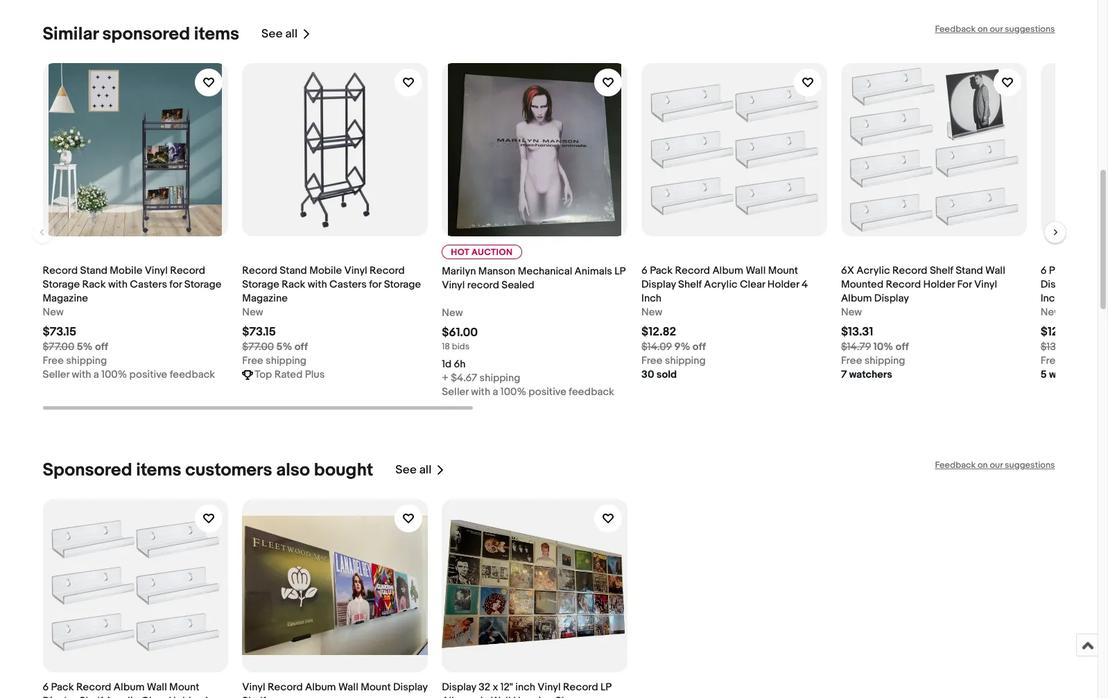 Task type: locate. For each thing, give the bounding box(es) containing it.
animals
[[575, 265, 613, 278]]

stand inside record stand mobile vinyl record storage rack with casters for storage magazine new $73.15 $77.00 5% off free shipping seller with a 100% positive feedback
[[80, 264, 107, 277]]

5% inside record stand mobile vinyl record storage rack with casters for storage magazine new $73.15 $77.00 5% off free shipping seller with a 100% positive feedback
[[77, 340, 93, 354]]

0 horizontal spatial holder
[[169, 695, 201, 699]]

2 horizontal spatial 6
[[1041, 264, 1047, 277]]

feedback inside new $61.00 18 bids 1d 6h + $4.67 shipping seller with a 100% positive feedback
[[569, 385, 615, 399]]

2 casters from the left
[[330, 278, 367, 291]]

2 free from the left
[[242, 354, 263, 367]]

casters
[[130, 278, 167, 291], [330, 278, 367, 291]]

4 free from the left
[[841, 354, 863, 367]]

shelf inside 6x acrylic record shelf stand wall mounted record holder for vinyl album display new $13.31 $14.79 10% off free shipping 7 watchers
[[930, 264, 954, 277]]

2 horizontal spatial stand
[[956, 264, 984, 277]]

Top Rated Plus text field
[[255, 368, 325, 382]]

free inside 6 pack record new $12.93 $13.90 free shipping 5 watchers
[[1041, 354, 1062, 367]]

new text field for $73.15
[[43, 306, 64, 320]]

0 vertical spatial lp
[[615, 265, 626, 278]]

2 free shipping text field from the left
[[642, 354, 706, 368]]

0 horizontal spatial items
[[136, 460, 181, 481]]

2 off from the left
[[295, 340, 308, 354]]

1 magazine from the left
[[43, 292, 88, 305]]

see all link for similar sponsored items
[[262, 23, 312, 45]]

0 horizontal spatial all
[[285, 27, 298, 41]]

vinyl inside display 32 x 12" inch vinyl record lp albums in wall hanging sleeve
[[538, 681, 561, 694]]

inch
[[642, 292, 662, 305]]

4 storage from the left
[[384, 278, 421, 291]]

see all
[[262, 27, 298, 41], [396, 463, 432, 477]]

1 feedback from the top
[[936, 23, 976, 34]]

Seller with a 100% positive feedback text field
[[43, 368, 215, 382], [442, 385, 615, 399]]

storage
[[43, 278, 80, 291], [184, 278, 222, 291], [242, 278, 280, 291], [384, 278, 421, 291]]

record inside 6 pack record new $12.93 $13.90 free shipping 5 watchers
[[1075, 264, 1109, 277]]

new up $13.31 text box
[[841, 306, 862, 319]]

acrylic inside 6 pack record album wall mount display shelf acrylic clear holder
[[105, 695, 139, 699]]

previous price $77.00 5% off text field down $73.15 text field
[[43, 340, 108, 354]]

1 horizontal spatial a
[[493, 385, 498, 399]]

3 storage from the left
[[242, 278, 280, 291]]

$73.15 inside record stand mobile vinyl record storage rack with casters for storage magazine new $73.15 $77.00 5% off free shipping
[[242, 325, 276, 339]]

previous price $77.00 5% off text field down $73.15 text box
[[242, 340, 308, 354]]

pack
[[650, 264, 673, 277], [1050, 264, 1072, 277], [51, 681, 74, 694]]

mechanical
[[518, 265, 573, 278]]

2 stand from the left
[[280, 264, 307, 277]]

0 horizontal spatial see
[[262, 27, 283, 41]]

seller down the $4.67
[[442, 385, 469, 399]]

100%
[[101, 368, 127, 381], [501, 385, 527, 399]]

a inside record stand mobile vinyl record storage rack with casters for storage magazine new $73.15 $77.00 5% off free shipping seller with a 100% positive feedback
[[94, 368, 99, 381]]

mount inside 6 pack record album wall mount display shelf acrylic clear holder 4 inch new $12.82 $14.09 9% off free shipping 30 sold
[[768, 264, 799, 277]]

shipping down 9%
[[665, 354, 706, 367]]

1 stand from the left
[[80, 264, 107, 277]]

mount inside 6 pack record album wall mount display shelf acrylic clear holder
[[169, 681, 199, 694]]

0 horizontal spatial watchers
[[850, 368, 893, 381]]

2 vertical spatial acrylic
[[105, 695, 139, 699]]

our for similar sponsored items
[[990, 23, 1003, 34]]

5% for record stand mobile vinyl record storage rack with casters for storage magazine new $73.15 $77.00 5% off free shipping
[[277, 340, 292, 354]]

0 horizontal spatial a
[[94, 368, 99, 381]]

1 vertical spatial feedback on our suggestions
[[936, 460, 1056, 471]]

for for record stand mobile vinyl record storage rack with casters for storage magazine new $73.15 $77.00 5% off free shipping
[[369, 278, 382, 291]]

1 vertical spatial feedback
[[569, 385, 615, 399]]

12"
[[501, 681, 513, 694]]

items
[[194, 23, 239, 45], [136, 460, 181, 481]]

previous price $77.00 5% off text field
[[43, 340, 108, 354], [242, 340, 308, 354]]

1 horizontal spatial items
[[194, 23, 239, 45]]

new text field up '$12.93' text field
[[1041, 306, 1062, 320]]

1 vertical spatial 100%
[[501, 385, 527, 399]]

1 horizontal spatial seller with a 100% positive feedback text field
[[442, 385, 615, 399]]

1 $77.00 from the left
[[43, 340, 74, 354]]

1 horizontal spatial clear
[[740, 278, 766, 291]]

0 vertical spatial see all text field
[[262, 27, 298, 41]]

holder for 6 pack record album wall mount display shelf acrylic clear holder 4 inch new $12.82 $14.09 9% off free shipping 30 sold
[[768, 278, 800, 291]]

2 previous price $77.00 5% off text field from the left
[[242, 340, 308, 354]]

off inside 6 pack record album wall mount display shelf acrylic clear holder 4 inch new $12.82 $14.09 9% off free shipping 30 sold
[[693, 340, 706, 354]]

$77.00 down $73.15 text box
[[242, 340, 274, 354]]

1 vertical spatial lp
[[601, 681, 612, 694]]

4 off from the left
[[896, 340, 909, 354]]

Free shipping text field
[[242, 354, 307, 368], [642, 354, 706, 368], [841, 354, 906, 368], [1041, 354, 1105, 368]]

2 horizontal spatial holder
[[924, 278, 955, 291]]

1 horizontal spatial 5%
[[277, 340, 292, 354]]

1 horizontal spatial lp
[[615, 265, 626, 278]]

1 vertical spatial feedback
[[936, 460, 976, 471]]

see all text field for similar sponsored items
[[262, 27, 298, 41]]

$13.90
[[1041, 340, 1071, 354]]

1 horizontal spatial 100%
[[501, 385, 527, 399]]

hot auction marilyn manson mechanical animals lp vinyl record sealed
[[442, 247, 626, 292]]

$73.15 text field
[[43, 325, 76, 339]]

clear inside 6 pack record album wall mount display shelf acrylic clear holder
[[141, 695, 166, 699]]

$73.15 for record stand mobile vinyl record storage rack with casters for storage magazine new $73.15 $77.00 5% off free shipping seller with a 100% positive feedback
[[43, 325, 76, 339]]

shipping up rated
[[266, 354, 307, 367]]

new up $61.00 "text field"
[[442, 306, 463, 320]]

4 free shipping text field from the left
[[1041, 354, 1105, 368]]

2 $77.00 from the left
[[242, 340, 274, 354]]

rated
[[274, 368, 303, 381]]

acrylic inside 6 pack record album wall mount display shelf acrylic clear holder 4 inch new $12.82 $14.09 9% off free shipping 30 sold
[[704, 278, 738, 291]]

free shipping text field down $13.90
[[1041, 354, 1105, 368]]

1 horizontal spatial rack
[[282, 278, 306, 291]]

0 horizontal spatial $77.00
[[43, 340, 74, 354]]

1 suggestions from the top
[[1005, 23, 1056, 34]]

0 horizontal spatial rack
[[82, 278, 106, 291]]

casters inside record stand mobile vinyl record storage rack with casters for storage magazine new $73.15 $77.00 5% off free shipping seller with a 100% positive feedback
[[130, 278, 167, 291]]

$12.93 text field
[[1041, 325, 1076, 339]]

for
[[170, 278, 182, 291], [369, 278, 382, 291]]

magazine for record stand mobile vinyl record storage rack with casters for storage magazine new $73.15 $77.00 5% off free shipping
[[242, 292, 288, 305]]

0 horizontal spatial 6
[[43, 681, 49, 694]]

vinyl inside record stand mobile vinyl record storage rack with casters for storage magazine new $73.15 $77.00 5% off free shipping
[[344, 264, 368, 277]]

1 new text field from the left
[[43, 306, 64, 320]]

off inside record stand mobile vinyl record storage rack with casters for storage magazine new $73.15 $77.00 5% off free shipping seller with a 100% positive feedback
[[95, 340, 108, 354]]

new inside 6x acrylic record shelf stand wall mounted record holder for vinyl album display new $13.31 $14.79 10% off free shipping 7 watchers
[[841, 306, 862, 319]]

1 vertical spatial see all link
[[396, 460, 446, 481]]

lp
[[615, 265, 626, 278], [601, 681, 612, 694]]

sponsored
[[43, 460, 132, 481]]

3 new text field from the left
[[841, 306, 862, 320]]

see for sponsored items customers also bought
[[396, 463, 417, 477]]

1 our from the top
[[990, 23, 1003, 34]]

clear
[[740, 278, 766, 291], [141, 695, 166, 699]]

free shipping text field for $13.31
[[841, 354, 906, 368]]

2 for from the left
[[369, 278, 382, 291]]

previous price $14.09 9% off text field
[[642, 340, 706, 354]]

1 horizontal spatial for
[[369, 278, 382, 291]]

1 5% from the left
[[77, 340, 93, 354]]

free inside 6 pack record album wall mount display shelf acrylic clear holder 4 inch new $12.82 $14.09 9% off free shipping 30 sold
[[642, 354, 663, 367]]

pack inside 6 pack record album wall mount display shelf acrylic clear holder 4 inch new $12.82 $14.09 9% off free shipping 30 sold
[[650, 264, 673, 277]]

casters for record stand mobile vinyl record storage rack with casters for storage magazine new $73.15 $77.00 5% off free shipping
[[330, 278, 367, 291]]

$73.15 up top
[[242, 325, 276, 339]]

5%
[[77, 340, 93, 354], [277, 340, 292, 354]]

free shipping text field down 10%
[[841, 354, 906, 368]]

shipping down $73.15 text field
[[66, 354, 107, 367]]

0 vertical spatial clear
[[740, 278, 766, 291]]

0 vertical spatial feedback on our suggestions link
[[936, 23, 1056, 34]]

all
[[285, 27, 298, 41], [420, 463, 432, 477]]

0 vertical spatial feedback on our suggestions
[[936, 23, 1056, 34]]

shelf inside 6 pack record album wall mount display shelf acrylic clear holder
[[79, 695, 103, 699]]

1 vertical spatial on
[[978, 460, 988, 471]]

1 horizontal spatial 6
[[642, 264, 648, 277]]

mount inside the 'vinyl record album wall mount display shelf'
[[361, 681, 391, 694]]

record inside display 32 x 12" inch vinyl record lp albums in wall hanging sleeve
[[563, 681, 598, 694]]

seller inside new $61.00 18 bids 1d 6h + $4.67 shipping seller with a 100% positive feedback
[[442, 385, 469, 399]]

1 horizontal spatial $77.00
[[242, 340, 274, 354]]

wall inside 6 pack record album wall mount display shelf acrylic clear holder 4 inch new $12.82 $14.09 9% off free shipping 30 sold
[[746, 264, 766, 277]]

new up $73.15 text field
[[43, 306, 64, 319]]

2 watchers from the left
[[1050, 368, 1093, 381]]

9%
[[675, 340, 691, 354]]

mobile inside record stand mobile vinyl record storage rack with casters for storage magazine new $73.15 $77.00 5% off free shipping seller with a 100% positive feedback
[[110, 264, 142, 277]]

on
[[978, 23, 988, 34], [978, 460, 988, 471]]

1 vertical spatial a
[[493, 385, 498, 399]]

off up free shipping text field
[[95, 340, 108, 354]]

New text field
[[43, 306, 64, 320], [642, 306, 663, 320], [841, 306, 862, 320]]

see all text field for sponsored items customers also bought
[[396, 463, 432, 477]]

2 horizontal spatial pack
[[1050, 264, 1072, 277]]

2 on from the top
[[978, 460, 988, 471]]

2 mobile from the left
[[310, 264, 342, 277]]

album inside 6 pack record album wall mount display shelf acrylic clear holder 4 inch new $12.82 $14.09 9% off free shipping 30 sold
[[713, 264, 744, 277]]

2 feedback from the top
[[936, 460, 976, 471]]

0 vertical spatial positive
[[129, 368, 167, 381]]

feedback inside record stand mobile vinyl record storage rack with casters for storage magazine new $73.15 $77.00 5% off free shipping seller with a 100% positive feedback
[[170, 368, 215, 381]]

$77.00 down $73.15 text field
[[43, 340, 74, 354]]

magazine up $73.15 text box
[[242, 292, 288, 305]]

1 vertical spatial seller with a 100% positive feedback text field
[[442, 385, 615, 399]]

new inside record stand mobile vinyl record storage rack with casters for storage magazine new $73.15 $77.00 5% off free shipping
[[242, 306, 263, 319]]

marilyn
[[442, 265, 476, 278]]

hanging
[[514, 695, 553, 699]]

5% up free shipping text field
[[77, 340, 93, 354]]

1 vertical spatial see all
[[396, 463, 432, 477]]

2 horizontal spatial new text field
[[1041, 306, 1062, 320]]

5% for record stand mobile vinyl record storage rack with casters for storage magazine new $73.15 $77.00 5% off free shipping seller with a 100% positive feedback
[[77, 340, 93, 354]]

6 pack record album wall mount display shelf acrylic clear holder 4 inch new $12.82 $14.09 9% off free shipping 30 sold
[[642, 264, 808, 381]]

off inside 6x acrylic record shelf stand wall mounted record holder for vinyl album display new $13.31 $14.79 10% off free shipping 7 watchers
[[896, 340, 909, 354]]

free down $14.79
[[841, 354, 863, 367]]

See all text field
[[262, 27, 298, 41], [396, 463, 432, 477]]

new down inch
[[642, 306, 663, 319]]

album
[[713, 264, 744, 277], [841, 292, 872, 305], [114, 681, 145, 694], [305, 681, 336, 694]]

0 horizontal spatial pack
[[51, 681, 74, 694]]

1 feedback on our suggestions from the top
[[936, 23, 1056, 34]]

3 off from the left
[[693, 340, 706, 354]]

positive
[[129, 368, 167, 381], [529, 385, 567, 399]]

plus
[[305, 368, 325, 381]]

holder for 6 pack record album wall mount display shelf acrylic clear holder 
[[169, 695, 201, 699]]

shipping inside new $61.00 18 bids 1d 6h + $4.67 shipping seller with a 100% positive feedback
[[480, 372, 521, 385]]

$77.00
[[43, 340, 74, 354], [242, 340, 274, 354]]

3 free from the left
[[642, 354, 663, 367]]

off up top rated plus
[[295, 340, 308, 354]]

stand inside record stand mobile vinyl record storage rack with casters for storage magazine new $73.15 $77.00 5% off free shipping
[[280, 264, 307, 277]]

new text field up $61.00 "text field"
[[442, 306, 463, 320]]

1 watchers from the left
[[850, 368, 893, 381]]

1 mobile from the left
[[110, 264, 142, 277]]

free up top
[[242, 354, 263, 367]]

see all link
[[262, 23, 312, 45], [396, 460, 446, 481]]

off
[[95, 340, 108, 354], [295, 340, 308, 354], [693, 340, 706, 354], [896, 340, 909, 354]]

new text field for $13.31
[[841, 306, 862, 320]]

wall inside 6 pack record album wall mount display shelf acrylic clear holder
[[147, 681, 167, 694]]

1 vertical spatial all
[[420, 463, 432, 477]]

casters for record stand mobile vinyl record storage rack with casters for storage magazine new $73.15 $77.00 5% off free shipping seller with a 100% positive feedback
[[130, 278, 167, 291]]

0 horizontal spatial magazine
[[43, 292, 88, 305]]

record
[[43, 264, 78, 277], [170, 264, 205, 277], [242, 264, 277, 277], [370, 264, 405, 277], [675, 264, 710, 277], [893, 264, 928, 277], [1075, 264, 1109, 277], [886, 278, 921, 291], [76, 681, 111, 694], [268, 681, 303, 694], [563, 681, 598, 694]]

2 new text field from the left
[[642, 306, 663, 320]]

new up $73.15 text box
[[242, 306, 263, 319]]

2 magazine from the left
[[242, 292, 288, 305]]

New text field
[[242, 306, 263, 320], [1041, 306, 1062, 320], [442, 306, 463, 320]]

18
[[442, 341, 450, 352]]

32
[[479, 681, 491, 694]]

record
[[467, 279, 499, 292]]

1 on from the top
[[978, 23, 988, 34]]

watchers inside 6 pack record new $12.93 $13.90 free shipping 5 watchers
[[1050, 368, 1093, 381]]

clear inside 6 pack record album wall mount display shelf acrylic clear holder 4 inch new $12.82 $14.09 9% off free shipping 30 sold
[[740, 278, 766, 291]]

our
[[990, 23, 1003, 34], [990, 460, 1003, 471]]

watchers
[[850, 368, 893, 381], [1050, 368, 1093, 381]]

0 vertical spatial on
[[978, 23, 988, 34]]

free inside record stand mobile vinyl record storage rack with casters for storage magazine new $73.15 $77.00 5% off free shipping seller with a 100% positive feedback
[[43, 354, 64, 367]]

0 horizontal spatial $73.15
[[43, 325, 76, 339]]

record stand mobile vinyl record storage rack with casters for storage magazine new $73.15 $77.00 5% off free shipping seller with a 100% positive feedback
[[43, 264, 222, 381]]

18 bids text field
[[442, 341, 470, 352]]

with
[[108, 278, 128, 291], [308, 278, 327, 291], [72, 368, 91, 381], [471, 385, 491, 399]]

0 vertical spatial our
[[990, 23, 1003, 34]]

record inside 6 pack record album wall mount display shelf acrylic clear holder 4 inch new $12.82 $14.09 9% off free shipping 30 sold
[[675, 264, 710, 277]]

0 horizontal spatial seller with a 100% positive feedback text field
[[43, 368, 215, 382]]

lp inside display 32 x 12" inch vinyl record lp albums in wall hanging sleeve
[[601, 681, 612, 694]]

1 horizontal spatial holder
[[768, 278, 800, 291]]

0 horizontal spatial see all
[[262, 27, 298, 41]]

album inside 6 pack record album wall mount display shelf acrylic clear holder
[[114, 681, 145, 694]]

2 5% from the left
[[277, 340, 292, 354]]

our for sponsored items customers also bought
[[990, 460, 1003, 471]]

$73.15 up free shipping text field
[[43, 325, 76, 339]]

feedback on our suggestions link
[[936, 23, 1056, 34], [936, 460, 1056, 471]]

5 free from the left
[[1041, 354, 1062, 367]]

new text field up $73.15 text box
[[242, 306, 263, 320]]

feedback on our suggestions link for similar sponsored items
[[936, 23, 1056, 34]]

mount
[[768, 264, 799, 277], [169, 681, 199, 694], [361, 681, 391, 694]]

see
[[262, 27, 283, 41], [396, 463, 417, 477]]

a
[[94, 368, 99, 381], [493, 385, 498, 399]]

shipping
[[66, 354, 107, 367], [266, 354, 307, 367], [665, 354, 706, 367], [865, 354, 906, 367], [1065, 354, 1105, 367], [480, 372, 521, 385]]

3 free shipping text field from the left
[[841, 354, 906, 368]]

0 horizontal spatial new text field
[[242, 306, 263, 320]]

previous price $77.00 5% off text field for record stand mobile vinyl record storage rack with casters for storage magazine new $73.15 $77.00 5% off free shipping seller with a 100% positive feedback
[[43, 340, 108, 354]]

shipping inside 6 pack record new $12.93 $13.90 free shipping 5 watchers
[[1065, 354, 1105, 367]]

6h
[[454, 358, 466, 371]]

new text field for $73.15
[[242, 306, 263, 320]]

display
[[642, 278, 676, 291], [875, 292, 910, 305], [393, 681, 428, 694], [442, 681, 477, 694], [43, 695, 77, 699]]

2 feedback on our suggestions link from the top
[[936, 460, 1056, 471]]

1 horizontal spatial mobile
[[310, 264, 342, 277]]

$77.00 inside record stand mobile vinyl record storage rack with casters for storage magazine new $73.15 $77.00 5% off free shipping seller with a 100% positive feedback
[[43, 340, 74, 354]]

previous price $14.79 10% off text field
[[841, 340, 909, 354]]

6 inside 6 pack record album wall mount display shelf acrylic clear holder 4 inch new $12.82 $14.09 9% off free shipping 30 sold
[[642, 264, 648, 277]]

new text field up $73.15 text field
[[43, 306, 64, 320]]

5% up rated
[[277, 340, 292, 354]]

1 vertical spatial see
[[396, 463, 417, 477]]

wall
[[746, 264, 766, 277], [986, 264, 1006, 277], [147, 681, 167, 694], [338, 681, 359, 694], [491, 695, 511, 699]]

0 horizontal spatial mount
[[169, 681, 199, 694]]

2 storage from the left
[[184, 278, 222, 291]]

magazine up $73.15 text field
[[43, 292, 88, 305]]

6 inside 6 pack record new $12.93 $13.90 free shipping 5 watchers
[[1041, 264, 1047, 277]]

0 horizontal spatial clear
[[141, 695, 166, 699]]

2 $73.15 from the left
[[242, 325, 276, 339]]

acrylic for 6 pack record album wall mount display shelf acrylic clear holder 4 inch new $12.82 $14.09 9% off free shipping 30 sold
[[704, 278, 738, 291]]

seller down $73.15 text field
[[43, 368, 69, 381]]

2 rack from the left
[[282, 278, 306, 291]]

vinyl inside the 'vinyl record album wall mount display shelf'
[[242, 681, 265, 694]]

free
[[43, 354, 64, 367], [242, 354, 263, 367], [642, 354, 663, 367], [841, 354, 863, 367], [1041, 354, 1062, 367]]

1 horizontal spatial pack
[[650, 264, 673, 277]]

1 vertical spatial our
[[990, 460, 1003, 471]]

casters inside record stand mobile vinyl record storage rack with casters for storage magazine new $73.15 $77.00 5% off free shipping
[[330, 278, 367, 291]]

2 horizontal spatial new text field
[[841, 306, 862, 320]]

5% inside record stand mobile vinyl record storage rack with casters for storage magazine new $73.15 $77.00 5% off free shipping
[[277, 340, 292, 354]]

0 horizontal spatial 100%
[[101, 368, 127, 381]]

2 horizontal spatial mount
[[768, 264, 799, 277]]

holder
[[768, 278, 800, 291], [924, 278, 955, 291], [169, 695, 201, 699]]

suggestions for sponsored items customers also bought
[[1005, 460, 1056, 471]]

watchers right 7
[[850, 368, 893, 381]]

customers
[[185, 460, 272, 481]]

0 vertical spatial a
[[94, 368, 99, 381]]

mobile for record stand mobile vinyl record storage rack with casters for storage magazine new $73.15 $77.00 5% off free shipping
[[310, 264, 342, 277]]

wall inside display 32 x 12" inch vinyl record lp albums in wall hanging sleeve
[[491, 695, 511, 699]]

1 rack from the left
[[82, 278, 106, 291]]

1 feedback on our suggestions link from the top
[[936, 23, 1056, 34]]

1 horizontal spatial see
[[396, 463, 417, 477]]

0 vertical spatial acrylic
[[857, 264, 891, 277]]

0 vertical spatial all
[[285, 27, 298, 41]]

for for record stand mobile vinyl record storage rack with casters for storage magazine new $73.15 $77.00 5% off free shipping seller with a 100% positive feedback
[[170, 278, 182, 291]]

7 watchers text field
[[841, 368, 893, 382]]

1 vertical spatial positive
[[529, 385, 567, 399]]

free shipping text field down $73.15 text box
[[242, 354, 307, 368]]

feedback
[[170, 368, 215, 381], [569, 385, 615, 399]]

a inside new $61.00 18 bids 1d 6h + $4.67 shipping seller with a 100% positive feedback
[[493, 385, 498, 399]]

0 horizontal spatial seller
[[43, 368, 69, 381]]

1 horizontal spatial magazine
[[242, 292, 288, 305]]

magazine inside record stand mobile vinyl record storage rack with casters for storage magazine new $73.15 $77.00 5% off free shipping seller with a 100% positive feedback
[[43, 292, 88, 305]]

2 suggestions from the top
[[1005, 460, 1056, 471]]

1 horizontal spatial stand
[[280, 264, 307, 277]]

for inside record stand mobile vinyl record storage rack with casters for storage magazine new $73.15 $77.00 5% off free shipping
[[369, 278, 382, 291]]

1 vertical spatial suggestions
[[1005, 460, 1056, 471]]

10%
[[874, 340, 894, 354]]

feedback
[[936, 23, 976, 34], [936, 460, 976, 471]]

mobile inside record stand mobile vinyl record storage rack with casters for storage magazine new $73.15 $77.00 5% off free shipping
[[310, 264, 342, 277]]

0 horizontal spatial previous price $77.00 5% off text field
[[43, 340, 108, 354]]

new
[[43, 306, 64, 319], [242, 306, 263, 319], [642, 306, 663, 319], [841, 306, 862, 319], [1041, 306, 1062, 319], [442, 306, 463, 320]]

0 horizontal spatial see all text field
[[262, 27, 298, 41]]

$73.15 inside record stand mobile vinyl record storage rack with casters for storage magazine new $73.15 $77.00 5% off free shipping seller with a 100% positive feedback
[[43, 325, 76, 339]]

0 vertical spatial see all link
[[262, 23, 312, 45]]

positive inside new $61.00 18 bids 1d 6h + $4.67 shipping seller with a 100% positive feedback
[[529, 385, 567, 399]]

lp inside hot auction marilyn manson mechanical animals lp vinyl record sealed
[[615, 265, 626, 278]]

top
[[255, 368, 272, 381]]

magazine
[[43, 292, 88, 305], [242, 292, 288, 305]]

watchers right '5'
[[1050, 368, 1093, 381]]

6 for $12.93
[[1041, 264, 1047, 277]]

1 free from the left
[[43, 354, 64, 367]]

1 for from the left
[[170, 278, 182, 291]]

0 horizontal spatial casters
[[130, 278, 167, 291]]

0 vertical spatial see
[[262, 27, 283, 41]]

stand
[[80, 264, 107, 277], [280, 264, 307, 277], [956, 264, 984, 277]]

0 horizontal spatial for
[[170, 278, 182, 291]]

0 vertical spatial seller
[[43, 368, 69, 381]]

$12.82 text field
[[642, 325, 677, 339]]

feedback for similar sponsored items
[[936, 23, 976, 34]]

2 feedback on our suggestions from the top
[[936, 460, 1056, 471]]

0 horizontal spatial acrylic
[[105, 695, 139, 699]]

$73.15
[[43, 325, 76, 339], [242, 325, 276, 339]]

1 horizontal spatial seller
[[442, 385, 469, 399]]

1 horizontal spatial see all link
[[396, 460, 446, 481]]

1 horizontal spatial all
[[420, 463, 432, 477]]

0 horizontal spatial positive
[[129, 368, 167, 381]]

1 previous price $77.00 5% off text field from the left
[[43, 340, 108, 354]]

free down $73.15 text field
[[43, 354, 64, 367]]

1 $73.15 from the left
[[43, 325, 76, 339]]

mobile
[[110, 264, 142, 277], [310, 264, 342, 277]]

1 horizontal spatial previous price $77.00 5% off text field
[[242, 340, 308, 354]]

free up 30
[[642, 354, 663, 367]]

0 vertical spatial suggestions
[[1005, 23, 1056, 34]]

1 horizontal spatial positive
[[529, 385, 567, 399]]

1 off from the left
[[95, 340, 108, 354]]

1 horizontal spatial $73.15
[[242, 325, 276, 339]]

5 watchers text field
[[1041, 368, 1093, 382]]

vinyl record album wall mount display shelf link
[[242, 499, 428, 699]]

0 horizontal spatial feedback
[[170, 368, 215, 381]]

new inside 6 pack record new $12.93 $13.90 free shipping 5 watchers
[[1041, 306, 1062, 319]]

off right 9%
[[693, 340, 706, 354]]

free down $13.90
[[1041, 354, 1062, 367]]

rack inside record stand mobile vinyl record storage rack with casters for storage magazine new $73.15 $77.00 5% off free shipping seller with a 100% positive feedback
[[82, 278, 106, 291]]

holder inside 6 pack record album wall mount display shelf acrylic clear holder
[[169, 695, 201, 699]]

free inside 6x acrylic record shelf stand wall mounted record holder for vinyl album display new $13.31 $14.79 10% off free shipping 7 watchers
[[841, 354, 863, 367]]

magazine inside record stand mobile vinyl record storage rack with casters for storage magazine new $73.15 $77.00 5% off free shipping
[[242, 292, 288, 305]]

see all link for sponsored items customers also bought
[[396, 460, 446, 481]]

$77.00 for record stand mobile vinyl record storage rack with casters for storage magazine new $73.15 $77.00 5% off free shipping seller with a 100% positive feedback
[[43, 340, 74, 354]]

$14.79
[[841, 340, 872, 354]]

record inside the 'vinyl record album wall mount display shelf'
[[268, 681, 303, 694]]

2 horizontal spatial acrylic
[[857, 264, 891, 277]]

new up '$12.93' text field
[[1041, 306, 1062, 319]]

for inside record stand mobile vinyl record storage rack with casters for storage magazine new $73.15 $77.00 5% off free shipping seller with a 100% positive feedback
[[170, 278, 182, 291]]

3 stand from the left
[[956, 264, 984, 277]]

shipping down 10%
[[865, 354, 906, 367]]

pack inside 6 pack record new $12.93 $13.90 free shipping 5 watchers
[[1050, 264, 1072, 277]]

display inside 6 pack record album wall mount display shelf acrylic clear holder 4 inch new $12.82 $14.09 9% off free shipping 30 sold
[[642, 278, 676, 291]]

seller
[[43, 368, 69, 381], [442, 385, 469, 399]]

1 horizontal spatial watchers
[[1050, 368, 1093, 381]]

0 horizontal spatial stand
[[80, 264, 107, 277]]

1 casters from the left
[[130, 278, 167, 291]]

display inside the 'vinyl record album wall mount display shelf'
[[393, 681, 428, 694]]

1 free shipping text field from the left
[[242, 354, 307, 368]]

bought
[[314, 460, 374, 481]]

acrylic
[[857, 264, 891, 277], [704, 278, 738, 291], [105, 695, 139, 699]]

30
[[642, 368, 655, 381]]

0 vertical spatial feedback
[[936, 23, 976, 34]]

shelf inside 6 pack record album wall mount display shelf acrylic clear holder 4 inch new $12.82 $14.09 9% off free shipping 30 sold
[[679, 278, 702, 291]]

$13.31 text field
[[841, 325, 874, 339]]

new text field down inch
[[642, 306, 663, 320]]

vinyl
[[145, 264, 168, 277], [344, 264, 368, 277], [975, 278, 998, 291], [442, 279, 465, 292], [242, 681, 265, 694], [538, 681, 561, 694]]

1 horizontal spatial new text field
[[642, 306, 663, 320]]

1 horizontal spatial feedback
[[569, 385, 615, 399]]

free shipping text field down 9%
[[642, 354, 706, 368]]

off right 10%
[[896, 340, 909, 354]]

0 horizontal spatial see all link
[[262, 23, 312, 45]]

$77.00 inside record stand mobile vinyl record storage rack with casters for storage magazine new $73.15 $77.00 5% off free shipping
[[242, 340, 274, 354]]

new inside record stand mobile vinyl record storage rack with casters for storage magazine new $73.15 $77.00 5% off free shipping seller with a 100% positive feedback
[[43, 306, 64, 319]]

1 vertical spatial see all text field
[[396, 463, 432, 477]]

holder inside 6 pack record album wall mount display shelf acrylic clear holder 4 inch new $12.82 $14.09 9% off free shipping 30 sold
[[768, 278, 800, 291]]

2 our from the top
[[990, 460, 1003, 471]]

shipping up 5 watchers 'text box'
[[1065, 354, 1105, 367]]

stand for record stand mobile vinyl record storage rack with casters for storage magazine new $73.15 $77.00 5% off free shipping seller with a 100% positive feedback
[[80, 264, 107, 277]]

1 horizontal spatial casters
[[330, 278, 367, 291]]

sponsored items customers also bought
[[43, 460, 374, 481]]

shipping right the $4.67
[[480, 372, 521, 385]]

1 horizontal spatial acrylic
[[704, 278, 738, 291]]

new text field up $13.31 text box
[[841, 306, 862, 320]]

feedback on our suggestions
[[936, 23, 1056, 34], [936, 460, 1056, 471]]



Task type: describe. For each thing, give the bounding box(es) containing it.
rack for record stand mobile vinyl record storage rack with casters for storage magazine new $73.15 $77.00 5% off free shipping seller with a 100% positive feedback
[[82, 278, 106, 291]]

1 vertical spatial items
[[136, 460, 181, 481]]

acrylic for 6 pack record album wall mount display shelf acrylic clear holder 
[[105, 695, 139, 699]]

display 32 x 12" inch vinyl record lp albums in wall hanging sleeve
[[442, 681, 612, 699]]

pack for $12.93
[[1050, 264, 1072, 277]]

30 sold text field
[[642, 368, 677, 382]]

100% inside record stand mobile vinyl record storage rack with casters for storage magazine new $73.15 $77.00 5% off free shipping seller with a 100% positive feedback
[[101, 368, 127, 381]]

off inside record stand mobile vinyl record storage rack with casters for storage magazine new $73.15 $77.00 5% off free shipping
[[295, 340, 308, 354]]

6 pack record new $12.93 $13.90 free shipping 5 watchers
[[1041, 264, 1109, 381]]

watchers inside 6x acrylic record shelf stand wall mounted record holder for vinyl album display new $13.31 $14.79 10% off free shipping 7 watchers
[[850, 368, 893, 381]]

vinyl inside record stand mobile vinyl record storage rack with casters for storage magazine new $73.15 $77.00 5% off free shipping seller with a 100% positive feedback
[[145, 264, 168, 277]]

new $61.00 18 bids 1d 6h + $4.67 shipping seller with a 100% positive feedback
[[442, 306, 615, 399]]

all for similar sponsored items
[[285, 27, 298, 41]]

$77.00 for record stand mobile vinyl record storage rack with casters for storage magazine new $73.15 $77.00 5% off free shipping
[[242, 340, 274, 354]]

$73.15 text field
[[242, 325, 276, 339]]

1 storage from the left
[[43, 278, 80, 291]]

x
[[493, 681, 498, 694]]

new text field for $12.82
[[642, 306, 663, 320]]

new inside 6 pack record album wall mount display shelf acrylic clear holder 4 inch new $12.82 $14.09 9% off free shipping 30 sold
[[642, 306, 663, 319]]

sponsored
[[102, 23, 190, 45]]

$12.93
[[1041, 325, 1076, 339]]

inch
[[516, 681, 536, 694]]

shipping inside 6x acrylic record shelf stand wall mounted record holder for vinyl album display new $13.31 $14.79 10% off free shipping 7 watchers
[[865, 354, 906, 367]]

with inside new $61.00 18 bids 1d 6h + $4.67 shipping seller with a 100% positive feedback
[[471, 385, 491, 399]]

6 for $12.82
[[642, 264, 648, 277]]

sold
[[657, 368, 677, 381]]

holder inside 6x acrylic record shelf stand wall mounted record holder for vinyl album display new $13.31 $14.79 10% off free shipping 7 watchers
[[924, 278, 955, 291]]

manson
[[479, 265, 516, 278]]

acrylic inside 6x acrylic record shelf stand wall mounted record holder for vinyl album display new $13.31 $14.79 10% off free shipping 7 watchers
[[857, 264, 891, 277]]

Free shipping text field
[[43, 354, 107, 368]]

display inside display 32 x 12" inch vinyl record lp albums in wall hanging sleeve
[[442, 681, 477, 694]]

$4.67
[[451, 372, 477, 385]]

$13.31
[[841, 325, 874, 339]]

in
[[481, 695, 489, 699]]

feedback for sponsored items customers also bought
[[936, 460, 976, 471]]

pack for $12.82
[[650, 264, 673, 277]]

$73.15 for record stand mobile vinyl record storage rack with casters for storage magazine new $73.15 $77.00 5% off free shipping
[[242, 325, 276, 339]]

stand inside 6x acrylic record shelf stand wall mounted record holder for vinyl album display new $13.31 $14.79 10% off free shipping 7 watchers
[[956, 264, 984, 277]]

similar sponsored items
[[43, 23, 239, 45]]

vinyl inside 6x acrylic record shelf stand wall mounted record holder for vinyl album display new $13.31 $14.79 10% off free shipping 7 watchers
[[975, 278, 998, 291]]

clear for 6 pack record album wall mount display shelf acrylic clear holder 
[[141, 695, 166, 699]]

6 pack record album wall mount display shelf acrylic clear holder link
[[43, 499, 228, 699]]

suggestions for similar sponsored items
[[1005, 23, 1056, 34]]

top rated plus
[[255, 368, 325, 381]]

6x acrylic record shelf stand wall mounted record holder for vinyl album display new $13.31 $14.79 10% off free shipping 7 watchers
[[841, 264, 1006, 381]]

free inside record stand mobile vinyl record storage rack with casters for storage magazine new $73.15 $77.00 5% off free shipping
[[242, 354, 263, 367]]

0 vertical spatial items
[[194, 23, 239, 45]]

positive inside record stand mobile vinyl record storage rack with casters for storage magazine new $73.15 $77.00 5% off free shipping seller with a 100% positive feedback
[[129, 368, 167, 381]]

shipping inside 6 pack record album wall mount display shelf acrylic clear holder 4 inch new $12.82 $14.09 9% off free shipping 30 sold
[[665, 354, 706, 367]]

see for similar sponsored items
[[262, 27, 283, 41]]

see all for sponsored items customers also bought
[[396, 463, 432, 477]]

mount for 6 pack record album wall mount display shelf acrylic clear holder 4 inch new $12.82 $14.09 9% off free shipping 30 sold
[[768, 264, 799, 277]]

album inside the 'vinyl record album wall mount display shelf'
[[305, 681, 336, 694]]

$61.00
[[442, 326, 478, 340]]

similar
[[43, 23, 98, 45]]

display inside 6x acrylic record shelf stand wall mounted record holder for vinyl album display new $13.31 $14.79 10% off free shipping 7 watchers
[[875, 292, 910, 305]]

pack inside 6 pack record album wall mount display shelf acrylic clear holder
[[51, 681, 74, 694]]

previous price $77.00 5% off text field for record stand mobile vinyl record storage rack with casters for storage magazine new $73.15 $77.00 5% off free shipping
[[242, 340, 308, 354]]

new text field for $12.93
[[1041, 306, 1062, 320]]

vinyl record album wall mount display shelf
[[242, 681, 428, 699]]

$14.09
[[642, 340, 672, 354]]

auction
[[472, 247, 513, 258]]

bids
[[452, 341, 470, 352]]

free shipping text field for $77.00
[[242, 354, 307, 368]]

6 inside 6 pack record album wall mount display shelf acrylic clear holder
[[43, 681, 49, 694]]

display 32 x 12" inch vinyl record lp albums in wall hanging sleeve link
[[442, 499, 628, 699]]

record stand mobile vinyl record storage rack with casters for storage magazine new $73.15 $77.00 5% off free shipping
[[242, 264, 421, 367]]

wall inside 6x acrylic record shelf stand wall mounted record holder for vinyl album display new $13.31 $14.79 10% off free shipping 7 watchers
[[986, 264, 1006, 277]]

album inside 6x acrylic record shelf stand wall mounted record holder for vinyl album display new $13.31 $14.79 10% off free shipping 7 watchers
[[841, 292, 872, 305]]

vinyl inside hot auction marilyn manson mechanical animals lp vinyl record sealed
[[442, 279, 465, 292]]

1d
[[442, 358, 452, 371]]

0 vertical spatial seller with a 100% positive feedback text field
[[43, 368, 215, 382]]

$61.00 text field
[[442, 326, 478, 340]]

shipping inside record stand mobile vinyl record storage rack with casters for storage magazine new $73.15 $77.00 5% off free shipping
[[266, 354, 307, 367]]

previous price $13.90 7% off text field
[[1041, 340, 1105, 354]]

all for sponsored items customers also bought
[[420, 463, 432, 477]]

hot
[[451, 247, 470, 258]]

clear for 6 pack record album wall mount display shelf acrylic clear holder 4 inch new $12.82 $14.09 9% off free shipping 30 sold
[[740, 278, 766, 291]]

4
[[802, 278, 808, 291]]

rack for record stand mobile vinyl record storage rack with casters for storage magazine new $73.15 $77.00 5% off free shipping
[[282, 278, 306, 291]]

see all for similar sponsored items
[[262, 27, 298, 41]]

for
[[958, 278, 972, 291]]

mobile for record stand mobile vinyl record storage rack with casters for storage magazine new $73.15 $77.00 5% off free shipping seller with a 100% positive feedback
[[110, 264, 142, 277]]

feedback on our suggestions for similar sponsored items
[[936, 23, 1056, 34]]

new text field for $61.00
[[442, 306, 463, 320]]

+
[[442, 372, 449, 385]]

$12.82
[[642, 325, 677, 339]]

on for similar sponsored items
[[978, 23, 988, 34]]

magazine for record stand mobile vinyl record storage rack with casters for storage magazine new $73.15 $77.00 5% off free shipping seller with a 100% positive feedback
[[43, 292, 88, 305]]

feedback on our suggestions for sponsored items customers also bought
[[936, 460, 1056, 471]]

100% inside new $61.00 18 bids 1d 6h + $4.67 shipping seller with a 100% positive feedback
[[501, 385, 527, 399]]

seller inside record stand mobile vinyl record storage rack with casters for storage magazine new $73.15 $77.00 5% off free shipping seller with a 100% positive feedback
[[43, 368, 69, 381]]

with inside record stand mobile vinyl record storage rack with casters for storage magazine new $73.15 $77.00 5% off free shipping
[[308, 278, 327, 291]]

7
[[841, 368, 847, 381]]

6x
[[841, 264, 855, 277]]

5
[[1041, 368, 1047, 381]]

new inside new $61.00 18 bids 1d 6h + $4.67 shipping seller with a 100% positive feedback
[[442, 306, 463, 320]]

1d 6h text field
[[442, 358, 466, 372]]

also
[[276, 460, 310, 481]]

display inside 6 pack record album wall mount display shelf acrylic clear holder
[[43, 695, 77, 699]]

+ $4.67 shipping text field
[[442, 372, 521, 385]]

wall inside the 'vinyl record album wall mount display shelf'
[[338, 681, 359, 694]]

mount for 6 pack record album wall mount display shelf acrylic clear holder 
[[169, 681, 199, 694]]

6 pack record album wall mount display shelf acrylic clear holder 
[[43, 681, 209, 699]]

shipping inside record stand mobile vinyl record storage rack with casters for storage magazine new $73.15 $77.00 5% off free shipping seller with a 100% positive feedback
[[66, 354, 107, 367]]

shelf inside the 'vinyl record album wall mount display shelf'
[[242, 695, 266, 699]]

mounted
[[841, 278, 884, 291]]

on for sponsored items customers also bought
[[978, 460, 988, 471]]

albums
[[442, 695, 478, 699]]

record inside 6 pack record album wall mount display shelf acrylic clear holder
[[76, 681, 111, 694]]

free shipping text field for $12.82
[[642, 354, 706, 368]]

stand for record stand mobile vinyl record storage rack with casters for storage magazine new $73.15 $77.00 5% off free shipping
[[280, 264, 307, 277]]

sealed
[[502, 279, 535, 292]]

feedback on our suggestions link for sponsored items customers also bought
[[936, 460, 1056, 471]]



Task type: vqa. For each thing, say whether or not it's contained in the screenshot.


